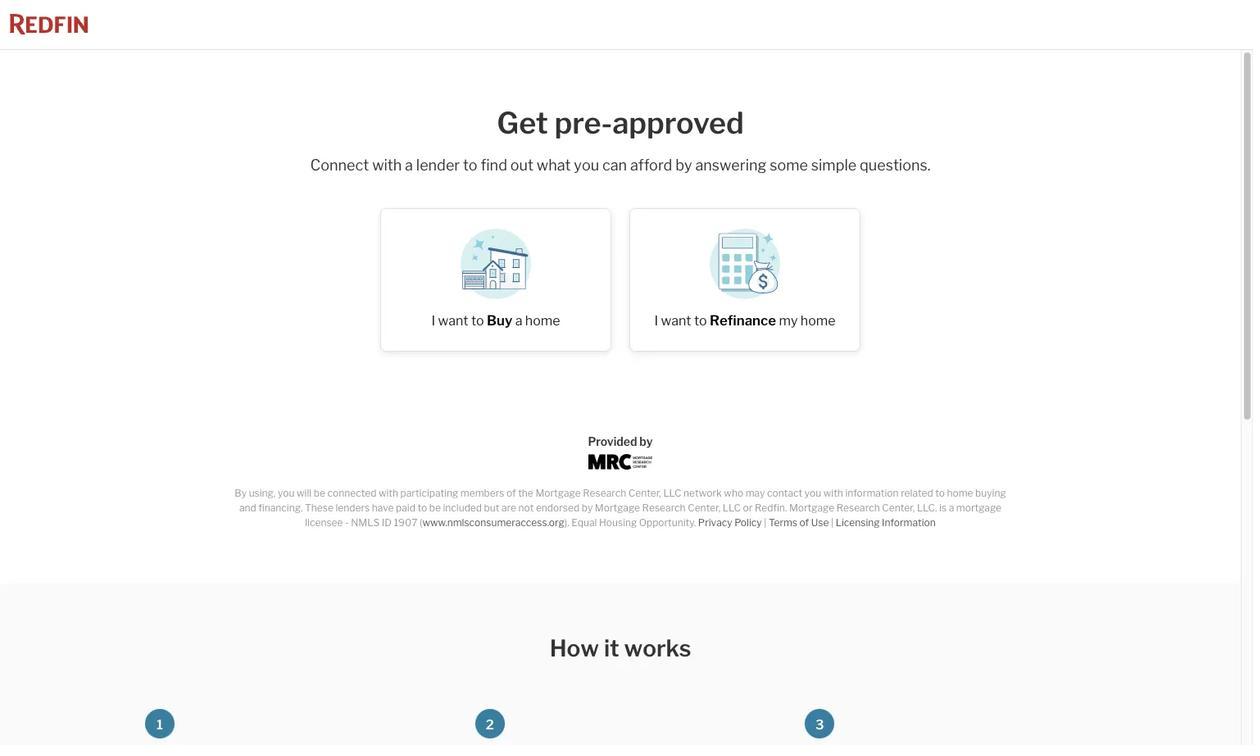 Task type: describe. For each thing, give the bounding box(es) containing it.
0 horizontal spatial research
[[583, 487, 626, 499]]

financing.
[[258, 502, 303, 514]]

connect
[[310, 157, 369, 174]]

home for refinance
[[801, 313, 836, 329]]

2 horizontal spatial research
[[837, 502, 880, 514]]

nmls
[[351, 517, 380, 529]]

2 horizontal spatial mortgage
[[789, 502, 834, 514]]

out
[[510, 157, 534, 174]]

0 horizontal spatial be
[[314, 487, 325, 499]]

find
[[481, 157, 507, 174]]

1 vertical spatial be
[[429, 502, 441, 514]]

pre-
[[554, 105, 612, 141]]

not
[[518, 502, 534, 514]]

licensing
[[836, 517, 880, 529]]

my
[[779, 313, 798, 329]]

may
[[746, 487, 765, 499]]

what
[[537, 157, 571, 174]]

included
[[443, 502, 482, 514]]

contact
[[767, 487, 803, 499]]

approved
[[612, 105, 744, 141]]

using,
[[249, 487, 276, 499]]

a inside the by using, you will be connected with participating members of the mortgage research center, llc network who may contact you with information related to home buying and financing. these lenders have paid to be included but are not endorsed by mortgage research center, llc or redfin. mortgage research center, llc. is a mortgage licensee - nmls id 1907 (
[[949, 502, 954, 514]]

privacy
[[698, 517, 732, 529]]

1 horizontal spatial research
[[642, 502, 686, 514]]

housing
[[599, 517, 637, 529]]

1 horizontal spatial center,
[[688, 502, 721, 514]]

llc.
[[917, 502, 937, 514]]

by inside the by using, you will be connected with participating members of the mortgage research center, llc network who may contact you with information related to home buying and financing. these lenders have paid to be included but are not endorsed by mortgage research center, llc or redfin. mortgage research center, llc. is a mortgage licensee - nmls id 1907 (
[[582, 502, 593, 514]]

answering
[[695, 157, 767, 174]]

option group containing buy
[[366, 193, 875, 368]]

2 horizontal spatial you
[[805, 487, 821, 499]]

buying
[[975, 487, 1006, 499]]

get pre-approved
[[497, 105, 744, 141]]

id
[[382, 517, 392, 529]]

can
[[602, 157, 627, 174]]

is
[[939, 502, 947, 514]]

refinance
[[710, 312, 776, 329]]

home inside the by using, you will be connected with participating members of the mortgage research center, llc network who may contact you with information related to home buying and financing. these lenders have paid to be included but are not endorsed by mortgage research center, llc or redfin. mortgage research center, llc. is a mortgage licensee - nmls id 1907 (
[[947, 487, 973, 499]]

terms
[[769, 517, 797, 529]]

licensee
[[305, 517, 343, 529]]

have
[[372, 502, 394, 514]]

related
[[901, 487, 933, 499]]

lender
[[416, 157, 460, 174]]

0 vertical spatial llc
[[663, 487, 682, 499]]

network
[[684, 487, 722, 499]]

1 horizontal spatial by
[[640, 435, 653, 449]]

terms of use link
[[769, 517, 829, 529]]

i want to refinance my home
[[654, 312, 836, 329]]

it
[[604, 635, 619, 663]]

how it works
[[550, 635, 691, 663]]

-
[[345, 517, 349, 529]]

paid
[[396, 502, 415, 514]]

1907
[[394, 517, 417, 529]]

privacy policy link
[[698, 517, 762, 529]]

the
[[518, 487, 533, 499]]

some
[[770, 157, 808, 174]]

i for refinance
[[654, 313, 658, 329]]

0 horizontal spatial center,
[[628, 487, 661, 499]]

to up is
[[935, 487, 945, 499]]

members
[[461, 487, 504, 499]]

).
[[565, 517, 569, 529]]

participating
[[400, 487, 458, 499]]

policy
[[735, 517, 762, 529]]

2 horizontal spatial by
[[676, 157, 692, 174]]

or
[[743, 502, 753, 514]]



Task type: locate. For each thing, give the bounding box(es) containing it.
2 horizontal spatial home
[[947, 487, 973, 499]]

simple questions.
[[811, 157, 931, 174]]

to inside i want to refinance my home
[[694, 313, 707, 329]]

want inside i want to buy a home
[[438, 313, 468, 329]]

who
[[724, 487, 743, 499]]

want for refinance
[[661, 313, 691, 329]]

home for buy
[[525, 313, 560, 329]]

mortgage up endorsed
[[536, 487, 581, 499]]

a right is
[[949, 502, 954, 514]]

www.nmlsconsumeraccess.org ). equal housing opportunity. privacy policy | terms of use | licensing information
[[422, 517, 936, 529]]

research up "housing"
[[583, 487, 626, 499]]

home
[[525, 313, 560, 329], [801, 313, 836, 329], [947, 487, 973, 499]]

want
[[438, 313, 468, 329], [661, 313, 691, 329]]

but
[[484, 502, 499, 514]]

0 horizontal spatial you
[[278, 487, 295, 499]]

by right afford
[[676, 157, 692, 174]]

a left the lender
[[405, 157, 413, 174]]

0 horizontal spatial by
[[582, 502, 593, 514]]

center, up the information
[[882, 502, 915, 514]]

buy
[[487, 312, 512, 329]]

a right buy
[[515, 313, 522, 329]]

home inside i want to buy a home
[[525, 313, 560, 329]]

(
[[420, 517, 422, 529]]

0 vertical spatial by
[[676, 157, 692, 174]]

1 vertical spatial by
[[640, 435, 653, 449]]

home right buy
[[525, 313, 560, 329]]

1 horizontal spatial i
[[654, 313, 658, 329]]

1 horizontal spatial you
[[574, 157, 599, 174]]

you left can on the top of the page
[[574, 157, 599, 174]]

2 vertical spatial by
[[582, 502, 593, 514]]

0 horizontal spatial i
[[431, 313, 435, 329]]

home inside i want to refinance my home
[[801, 313, 836, 329]]

want left refinance
[[661, 313, 691, 329]]

want inside i want to refinance my home
[[661, 313, 691, 329]]

be up these
[[314, 487, 325, 499]]

will
[[297, 487, 312, 499]]

with up have
[[379, 487, 398, 499]]

a inside i want to buy a home
[[515, 313, 522, 329]]

to left refinance
[[694, 313, 707, 329]]

want for buy
[[438, 313, 468, 329]]

2 horizontal spatial a
[[949, 502, 954, 514]]

1 want from the left
[[438, 313, 468, 329]]

2 horizontal spatial center,
[[882, 502, 915, 514]]

to left find
[[463, 157, 478, 174]]

by up equal
[[582, 502, 593, 514]]

llc
[[663, 487, 682, 499], [723, 502, 741, 514]]

www.nmlsconsumeraccess.org
[[422, 517, 565, 529]]

0 horizontal spatial a
[[405, 157, 413, 174]]

a
[[405, 157, 413, 174], [515, 313, 522, 329], [949, 502, 954, 514]]

mortgage
[[956, 502, 1002, 514]]

1 vertical spatial llc
[[723, 502, 741, 514]]

2 | from the left
[[831, 517, 834, 529]]

2 i from the left
[[654, 313, 658, 329]]

works
[[624, 635, 691, 663]]

want left buy
[[438, 313, 468, 329]]

0 horizontal spatial home
[[525, 313, 560, 329]]

2 want from the left
[[661, 313, 691, 329]]

center, up opportunity.
[[628, 487, 661, 499]]

0 horizontal spatial want
[[438, 313, 468, 329]]

by
[[235, 487, 247, 499]]

these
[[305, 502, 333, 514]]

i inside i want to buy a home
[[431, 313, 435, 329]]

with up use
[[824, 487, 843, 499]]

mortgage research center image
[[589, 454, 652, 470]]

1 vertical spatial of
[[800, 517, 809, 529]]

|
[[764, 517, 767, 529], [831, 517, 834, 529]]

and
[[239, 502, 256, 514]]

information
[[882, 517, 936, 529]]

use
[[811, 517, 829, 529]]

1 horizontal spatial llc
[[723, 502, 741, 514]]

provided
[[588, 435, 637, 449]]

lenders
[[336, 502, 370, 514]]

1 vertical spatial a
[[515, 313, 522, 329]]

are
[[502, 502, 516, 514]]

mortgage
[[536, 487, 581, 499], [595, 502, 640, 514], [789, 502, 834, 514]]

opportunity.
[[639, 517, 696, 529]]

0 horizontal spatial llc
[[663, 487, 682, 499]]

get
[[497, 105, 548, 141]]

to up (
[[418, 502, 427, 514]]

mortgage up "housing"
[[595, 502, 640, 514]]

afford
[[630, 157, 672, 174]]

0 horizontal spatial of
[[507, 487, 516, 499]]

1 horizontal spatial of
[[800, 517, 809, 529]]

i inside i want to refinance my home
[[654, 313, 658, 329]]

you
[[574, 157, 599, 174], [278, 487, 295, 499], [805, 487, 821, 499]]

i
[[431, 313, 435, 329], [654, 313, 658, 329]]

research
[[583, 487, 626, 499], [642, 502, 686, 514], [837, 502, 880, 514]]

llc up privacy policy link
[[723, 502, 741, 514]]

of for terms
[[800, 517, 809, 529]]

of inside the by using, you will be connected with participating members of the mortgage research center, llc network who may contact you with information related to home buying and financing. these lenders have paid to be included but are not endorsed by mortgage research center, llc or redfin. mortgage research center, llc. is a mortgage licensee - nmls id 1907 (
[[507, 487, 516, 499]]

with
[[372, 157, 402, 174], [379, 487, 398, 499], [824, 487, 843, 499]]

to
[[463, 157, 478, 174], [471, 313, 484, 329], [694, 313, 707, 329], [935, 487, 945, 499], [418, 502, 427, 514]]

| down the redfin.
[[764, 517, 767, 529]]

of left use
[[800, 517, 809, 529]]

home up mortgage
[[947, 487, 973, 499]]

you right contact
[[805, 487, 821, 499]]

redfin.
[[755, 502, 787, 514]]

0 vertical spatial of
[[507, 487, 516, 499]]

0 horizontal spatial |
[[764, 517, 767, 529]]

by up mortgage research center image
[[640, 435, 653, 449]]

of left the in the bottom left of the page
[[507, 487, 516, 499]]

connected
[[327, 487, 376, 499]]

with right connect
[[372, 157, 402, 174]]

1 horizontal spatial mortgage
[[595, 502, 640, 514]]

to left buy
[[471, 313, 484, 329]]

i for buy
[[431, 313, 435, 329]]

research up 'licensing'
[[837, 502, 880, 514]]

center, down network
[[688, 502, 721, 514]]

1 horizontal spatial a
[[515, 313, 522, 329]]

1 horizontal spatial be
[[429, 502, 441, 514]]

1 i from the left
[[431, 313, 435, 329]]

1 horizontal spatial |
[[831, 517, 834, 529]]

to inside i want to buy a home
[[471, 313, 484, 329]]

1 horizontal spatial want
[[661, 313, 691, 329]]

0 horizontal spatial mortgage
[[536, 487, 581, 499]]

of for members
[[507, 487, 516, 499]]

0 vertical spatial a
[[405, 157, 413, 174]]

by
[[676, 157, 692, 174], [640, 435, 653, 449], [582, 502, 593, 514]]

of
[[507, 487, 516, 499], [800, 517, 809, 529]]

you up financing.
[[278, 487, 295, 499]]

be
[[314, 487, 325, 499], [429, 502, 441, 514]]

connect with a lender to find out what you can afford by answering some simple questions.
[[310, 157, 931, 174]]

1 | from the left
[[764, 517, 767, 529]]

equal
[[572, 517, 597, 529]]

endorsed
[[536, 502, 580, 514]]

i want to buy a home
[[431, 312, 560, 329]]

llc up opportunity.
[[663, 487, 682, 499]]

0 vertical spatial be
[[314, 487, 325, 499]]

home right my on the right top of page
[[801, 313, 836, 329]]

1 horizontal spatial home
[[801, 313, 836, 329]]

provided by
[[588, 435, 653, 449]]

research up opportunity.
[[642, 502, 686, 514]]

center,
[[628, 487, 661, 499], [688, 502, 721, 514], [882, 502, 915, 514]]

licensing information link
[[836, 517, 936, 529]]

be down the "participating"
[[429, 502, 441, 514]]

how
[[550, 635, 599, 663]]

option group
[[366, 193, 875, 368]]

by using, you will be connected with participating members of the mortgage research center, llc network who may contact you with information related to home buying and financing. these lenders have paid to be included but are not endorsed by mortgage research center, llc or redfin. mortgage research center, llc. is a mortgage licensee - nmls id 1907 (
[[235, 487, 1006, 529]]

| right use
[[831, 517, 834, 529]]

www.nmlsconsumeraccess.org link
[[422, 517, 565, 529]]

mortgage up use
[[789, 502, 834, 514]]

2 vertical spatial a
[[949, 502, 954, 514]]

information
[[845, 487, 899, 499]]



Task type: vqa. For each thing, say whether or not it's contained in the screenshot.
Of
yes



